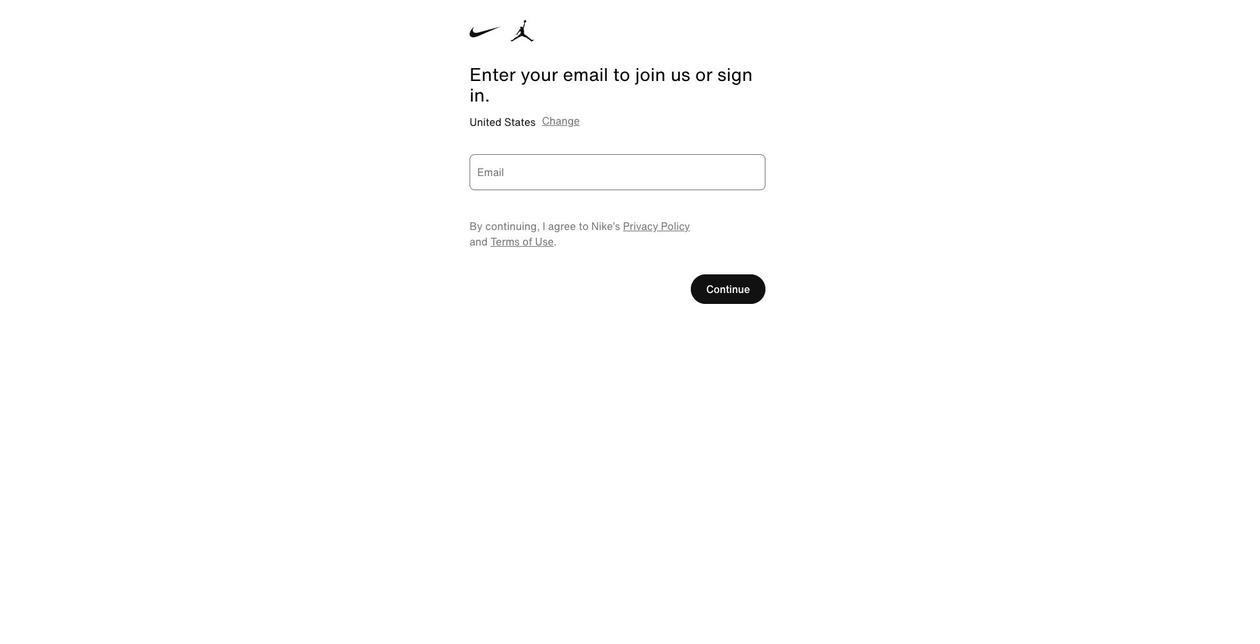 Task type: describe. For each thing, give the bounding box(es) containing it.
enter your email to join us or sign in. element
[[470, 64, 766, 106]]

enter your email to join us or sign in. group element
[[470, 0, 766, 106]]



Task type: locate. For each thing, give the bounding box(es) containing it.
None text field
[[470, 154, 766, 190]]

nike logo image
[[470, 21, 501, 43]]



